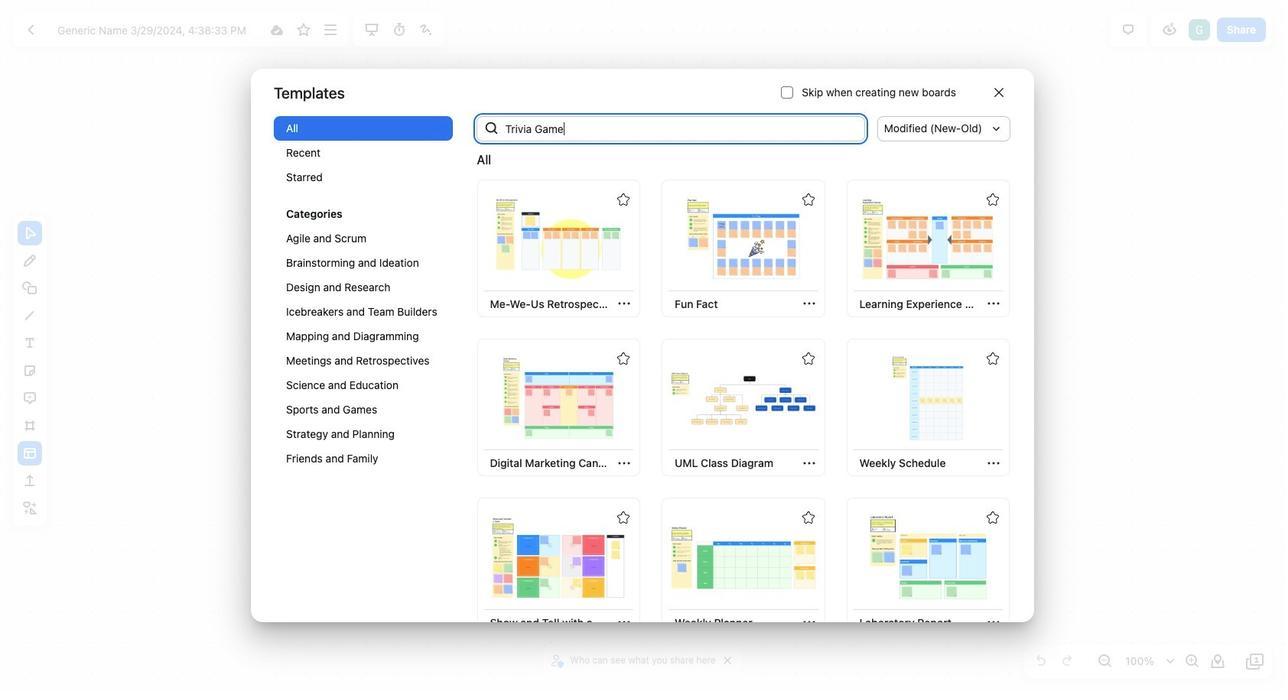 Task type: describe. For each thing, give the bounding box(es) containing it.
card for template weekly planner element
[[662, 499, 825, 637]]

close image
[[995, 88, 1004, 98]]

zoom in image
[[1183, 653, 1202, 671]]

thumbnail for me-we-us retrospective image
[[486, 196, 632, 282]]

card for template fun fact element
[[662, 180, 825, 318]]

thumbnail for weekly schedule image
[[856, 356, 1001, 442]]

card for template learning experience canvas element
[[847, 180, 1010, 318]]

star this whiteboard image for thumbnail for digital marketing canvas
[[618, 353, 630, 365]]

thumbnail for laboratory report image
[[856, 515, 1001, 601]]

dashboard image
[[22, 21, 41, 39]]

close image
[[725, 657, 732, 665]]

thumbnail for show and tell with a twist image
[[486, 515, 632, 601]]

thumbnail for learning experience canvas image
[[856, 196, 1001, 282]]

more options image
[[322, 21, 340, 39]]

thumbnail for fun fact image
[[671, 196, 817, 282]]

comment panel image
[[1120, 21, 1138, 39]]

Document name text field
[[46, 18, 262, 42]]



Task type: vqa. For each thing, say whether or not it's contained in the screenshot.
Star this whiteboard icon associated with "Thumbnail for Laboratory Report"
yes



Task type: locate. For each thing, give the bounding box(es) containing it.
card for template digital marketing canvas element
[[477, 339, 641, 477]]

star this whiteboard image inside card for template digital marketing canvas element
[[618, 353, 630, 365]]

star this whiteboard image inside card for template weekly schedule element
[[987, 353, 1000, 365]]

thumbnail for weekly planner image
[[671, 515, 817, 601]]

1 star this whiteboard image from the left
[[618, 353, 630, 365]]

star this whiteboard image for thumbnail for uml class diagram
[[803, 353, 815, 365]]

star this whiteboard image
[[295, 21, 313, 39], [618, 193, 630, 206], [803, 193, 815, 206], [987, 193, 1000, 206], [618, 512, 630, 525], [803, 512, 815, 525], [987, 512, 1000, 525]]

pages image
[[1247, 653, 1265, 671]]

card for template weekly schedule element
[[847, 339, 1010, 477]]

presentation image
[[363, 21, 381, 39]]

star this whiteboard image for thumbnail for weekly schedule
[[987, 353, 1000, 365]]

2 horizontal spatial star this whiteboard image
[[987, 353, 1000, 365]]

categories element
[[274, 117, 453, 487]]

card for template laboratory report element
[[847, 499, 1010, 637]]

list
[[1188, 18, 1212, 42]]

zoom out image
[[1096, 653, 1114, 671]]

star this whiteboard image inside card for template fun fact element
[[803, 193, 815, 206]]

card for template me-we-us retrospective element
[[477, 180, 641, 318]]

card for template uml class diagram element
[[662, 339, 825, 477]]

Search Templates in All text field
[[500, 117, 865, 141]]

star this whiteboard image inside card for template show and tell with a twist element
[[618, 512, 630, 525]]

thumbnail for uml class diagram image
[[671, 356, 817, 442]]

laser image
[[417, 21, 435, 39]]

star this whiteboard image inside card for template me-we-us retrospective element
[[618, 193, 630, 206]]

2 star this whiteboard image from the left
[[803, 353, 815, 365]]

status
[[477, 150, 492, 169]]

star this whiteboard image for card for template learning experience canvas element
[[987, 193, 1000, 206]]

star this whiteboard image inside the 'card for template weekly planner' element
[[803, 512, 815, 525]]

0 horizontal spatial star this whiteboard image
[[618, 353, 630, 365]]

star this whiteboard image for the 'card for template weekly planner' element
[[803, 512, 815, 525]]

1 horizontal spatial star this whiteboard image
[[803, 353, 815, 365]]

star this whiteboard image inside card for template laboratory report 'element'
[[987, 512, 1000, 525]]

star this whiteboard image inside card for template uml class diagram element
[[803, 353, 815, 365]]

star this whiteboard image for card for template fun fact element at right top
[[803, 193, 815, 206]]

thumbnail for digital marketing canvas image
[[486, 356, 632, 442]]

list item
[[1188, 18, 1212, 42]]

star this whiteboard image
[[618, 353, 630, 365], [803, 353, 815, 365], [987, 353, 1000, 365]]

timer image
[[390, 21, 408, 39]]

star this whiteboard image inside card for template learning experience canvas element
[[987, 193, 1000, 206]]

star this whiteboard image for card for template show and tell with a twist element
[[618, 512, 630, 525]]

3 star this whiteboard image from the left
[[987, 353, 1000, 365]]

star this whiteboard image for card for template me-we-us retrospective element
[[618, 193, 630, 206]]

star this whiteboard image for card for template laboratory report 'element'
[[987, 512, 1000, 525]]

card for template show and tell with a twist element
[[477, 499, 641, 637]]



